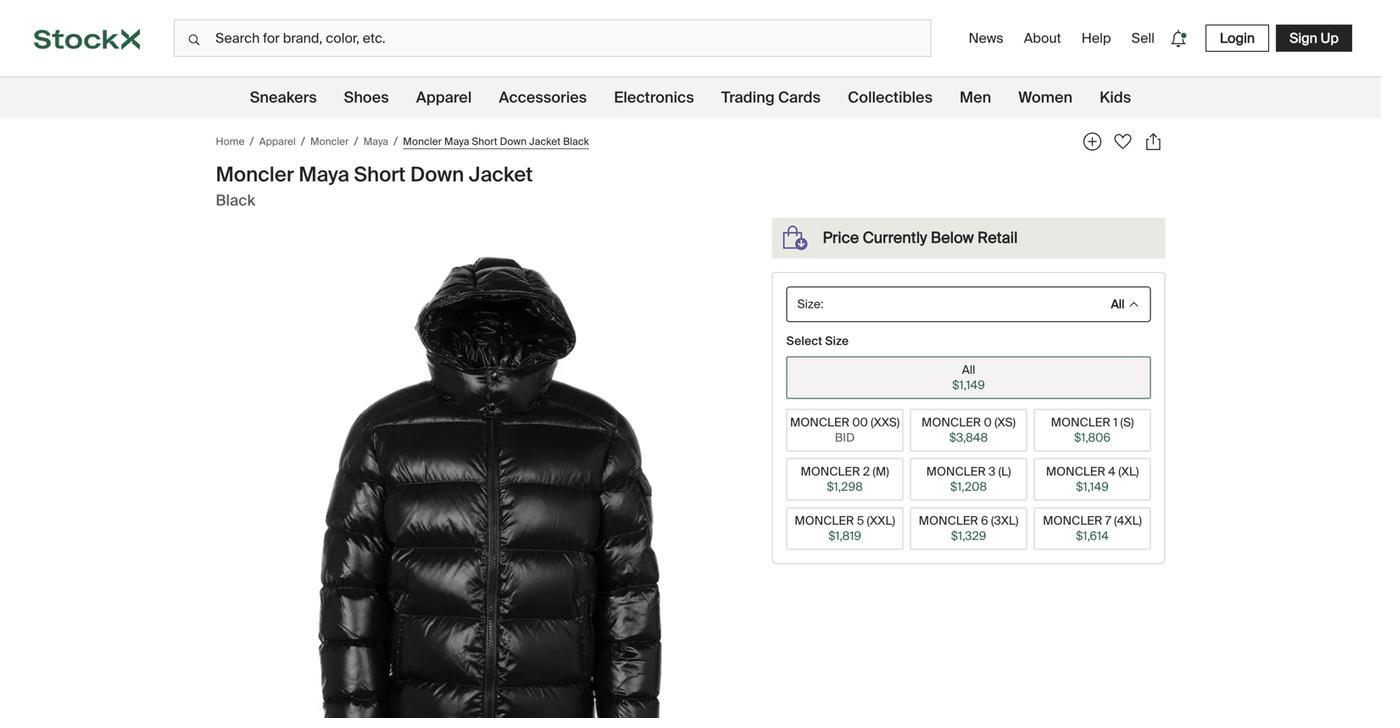 Task type: vqa. For each thing, say whether or not it's contained in the screenshot.
for
yes



Task type: describe. For each thing, give the bounding box(es) containing it.
$1,149 inside buy for $1,149 link
[[1067, 354, 1105, 372]]

view sales button
[[1089, 490, 1163, 519]]

retail
[[978, 228, 1018, 248]]

1 horizontal spatial maya
[[364, 135, 389, 148]]

shoes
[[344, 88, 389, 107]]

apparel
[[416, 88, 472, 107]]

moncler for $1,149
[[1047, 464, 1106, 479]]

electronics link
[[614, 77, 695, 118]]

1 / from the left
[[250, 134, 254, 149]]

4
[[1109, 464, 1116, 479]]

view for view sales
[[1096, 497, 1122, 512]]

shoes link
[[344, 77, 389, 118]]

buy for $1,149
[[1020, 354, 1105, 372]]

apparel link
[[259, 134, 296, 149]]

(xxs)
[[871, 415, 900, 430]]

last sale: $870 ▼ -$1,551 (-64%)
[[772, 474, 866, 535]]

$1,149 inside moncler 4 (xl) $1,149
[[1077, 479, 1109, 495]]

trading
[[722, 88, 775, 107]]

sign
[[1290, 29, 1318, 47]]

home / apparel / moncler / maya / moncler maya short down jacket black
[[216, 134, 589, 149]]

5
[[857, 513, 865, 529]]

$1,329
[[952, 528, 987, 544]]

favorite image
[[1112, 130, 1135, 154]]

▼
[[772, 520, 784, 535]]

or
[[956, 428, 969, 446]]

trading cards link
[[722, 77, 821, 118]]

2 horizontal spatial maya
[[445, 135, 470, 148]]

sale:
[[799, 474, 826, 489]]

about link
[[1018, 22, 1069, 54]]

00
[[853, 415, 868, 430]]

sneakers link
[[250, 77, 317, 118]]

bid
[[886, 354, 906, 372]]

4 / from the left
[[394, 134, 398, 149]]

view sales
[[1096, 497, 1155, 512]]

$1,806
[[1075, 430, 1111, 446]]

sales
[[1125, 497, 1155, 512]]

-
[[787, 519, 792, 534]]

kids
[[1100, 88, 1132, 107]]

view for view asks
[[945, 497, 970, 512]]

menu containing select size
[[772, 327, 1166, 564]]

moncler for $1,298
[[801, 464, 861, 479]]

moncler 4 (xl) $1,149
[[1047, 464, 1139, 495]]

notification unread icon image
[[1167, 27, 1191, 51]]

product category switcher element
[[0, 77, 1382, 118]]

view for view bids
[[1022, 497, 1047, 512]]

moncler 3 (l) $1,208
[[927, 464, 1011, 495]]

moncler link
[[311, 134, 349, 149]]

select size
[[787, 333, 849, 349]]

last
[[772, 474, 796, 489]]

price
[[823, 228, 860, 248]]

for for $1,149
[[1047, 354, 1064, 372]]

1 horizontal spatial moncler
[[311, 135, 349, 148]]

kids link
[[1100, 77, 1132, 118]]

men link
[[960, 77, 992, 118]]

bid
[[835, 430, 855, 446]]

accessories
[[499, 88, 587, 107]]

size
[[826, 333, 849, 349]]

all $1,149
[[953, 362, 985, 393]]

moncler maya short down jacket black 0 image
[[246, 218, 735, 718]]

below
[[931, 228, 974, 248]]

2 / from the left
[[301, 134, 305, 149]]

view bids button
[[1014, 490, 1082, 519]]

maya link
[[364, 134, 389, 149]]

asks
[[973, 497, 999, 512]]

$1,551
[[792, 519, 825, 534]]

up
[[1321, 29, 1339, 47]]

Search... search field
[[174, 20, 932, 57]]

moncler 7 (4xl) $1,614
[[1043, 513, 1142, 544]]

moncler 5 (xxl) $1,819
[[795, 513, 896, 544]]

home link
[[216, 134, 245, 149]]

view bids
[[1022, 497, 1074, 512]]

$1,208
[[951, 479, 987, 495]]

(s)
[[1121, 415, 1134, 430]]

moncler 2 (m) $1,298
[[801, 464, 890, 495]]

more
[[1019, 428, 1052, 446]]

place bid link
[[787, 343, 967, 383]]

add to portfolio image
[[1081, 130, 1105, 154]]

moncler for $1,819
[[795, 513, 855, 529]]

1 horizontal spatial for
[[999, 428, 1016, 446]]

ask
[[972, 428, 995, 446]]



Task type: locate. For each thing, give the bounding box(es) containing it.
$1,614
[[1077, 528, 1109, 544]]

view inside button
[[1096, 497, 1122, 512]]

sell for $1,186 or ask for more
[[868, 428, 1052, 446]]

jacket inside moncler maya short down jacket black
[[469, 162, 533, 188]]

0
[[984, 415, 992, 430]]

/ right apparel in the left top of the page
[[301, 134, 305, 149]]

1 vertical spatial black
[[216, 191, 255, 210]]

$1,186
[[915, 428, 953, 446]]

select
[[787, 333, 823, 349]]

black inside the home / apparel / moncler / maya / moncler maya short down jacket black
[[563, 135, 589, 148]]

1 horizontal spatial down
[[500, 135, 527, 148]]

(xs)
[[995, 415, 1016, 430]]

black down accessories
[[563, 135, 589, 148]]

buy
[[1020, 354, 1044, 372]]

women link
[[1019, 77, 1073, 118]]

view asks
[[945, 497, 999, 512]]

down inside moncler maya short down jacket black
[[411, 162, 464, 188]]

1 vertical spatial sell
[[868, 428, 891, 446]]

moncler for $1,806
[[1052, 415, 1111, 430]]

maya inside moncler maya short down jacket black
[[299, 162, 349, 188]]

2 view from the left
[[1022, 497, 1047, 512]]

1 horizontal spatial black
[[563, 135, 589, 148]]

moncler 1 (s) $1,806
[[1052, 415, 1134, 446]]

$870
[[772, 493, 813, 514]]

moncler maya short down jacket black
[[216, 162, 533, 210]]

view
[[945, 497, 970, 512], [1022, 497, 1047, 512], [1096, 497, 1122, 512]]

collectibles
[[848, 88, 933, 107]]

$1,149 up "view sales"
[[1077, 479, 1109, 495]]

black
[[563, 135, 589, 148], [216, 191, 255, 210]]

/
[[250, 134, 254, 149], [301, 134, 305, 149], [354, 134, 359, 149], [394, 134, 398, 149]]

moncler left maya link
[[311, 135, 349, 148]]

moncler for $3,848
[[922, 415, 982, 430]]

view inside "button"
[[1022, 497, 1047, 512]]

sell left notification unread icon
[[1132, 29, 1155, 47]]

/ right maya link
[[394, 134, 398, 149]]

help link
[[1075, 22, 1118, 54]]

1 vertical spatial $1,149
[[953, 377, 985, 393]]

maya up moncler maya short down jacket black
[[364, 135, 389, 148]]

(3xl)
[[992, 513, 1019, 529]]

0 horizontal spatial sell
[[868, 428, 891, 446]]

place bid
[[847, 354, 906, 372]]

64%)
[[836, 519, 866, 534]]

$1,149
[[1067, 354, 1105, 372], [953, 377, 985, 393], [1077, 479, 1109, 495]]

0 horizontal spatial view
[[945, 497, 970, 512]]

3
[[989, 464, 996, 479]]

electronics
[[614, 88, 695, 107]]

women
[[1019, 88, 1073, 107]]

3 view from the left
[[1096, 497, 1122, 512]]

0 horizontal spatial short
[[354, 162, 406, 188]]

(l)
[[999, 464, 1011, 479]]

moncler inside moncler 2 (m) $1,298
[[801, 464, 861, 479]]

0 vertical spatial black
[[563, 135, 589, 148]]

moncler for bid
[[790, 415, 850, 430]]

trading cards
[[722, 88, 821, 107]]

1 vertical spatial jacket
[[469, 162, 533, 188]]

news
[[969, 29, 1004, 47]]

2 horizontal spatial for
[[1047, 354, 1064, 372]]

apparel link
[[416, 77, 472, 118]]

$1,819
[[829, 528, 862, 544]]

price currently below retail image
[[776, 218, 816, 259]]

apparel
[[259, 135, 296, 148]]

view asks button
[[937, 490, 1007, 519]]

moncler 00 (xxs) bid
[[790, 415, 900, 446]]

stockx logo link
[[0, 0, 174, 76]]

help
[[1082, 29, 1112, 47]]

jacket inside the home / apparel / moncler / maya / moncler maya short down jacket black
[[529, 135, 561, 148]]

moncler 0 (xs) $3,848
[[922, 415, 1016, 446]]

sneakers
[[250, 88, 317, 107]]

moncler inside moncler maya short down jacket black
[[216, 162, 294, 188]]

down inside the home / apparel / moncler / maya / moncler maya short down jacket black
[[500, 135, 527, 148]]

jacket
[[529, 135, 561, 148], [469, 162, 533, 188]]

down down accessories link at the left top of page
[[500, 135, 527, 148]]

0 horizontal spatial maya
[[299, 162, 349, 188]]

place
[[847, 354, 882, 372]]

(m)
[[873, 464, 890, 479]]

for for $1,186
[[895, 428, 912, 446]]

men
[[960, 88, 992, 107]]

moncler right maya link
[[403, 135, 442, 148]]

sell right bid
[[868, 428, 891, 446]]

maya
[[445, 135, 470, 148], [364, 135, 389, 148], [299, 162, 349, 188]]

(-
[[828, 519, 836, 534]]

1 vertical spatial down
[[411, 162, 464, 188]]

0 vertical spatial sell
[[1132, 29, 1155, 47]]

bids
[[1050, 497, 1074, 512]]

moncler inside moncler 00 (xxs) bid
[[790, 415, 850, 430]]

black down home link
[[216, 191, 255, 210]]

0 vertical spatial $1,149
[[1067, 354, 1105, 372]]

for right buy
[[1047, 354, 1064, 372]]

moncler down apparel link
[[216, 162, 294, 188]]

cards
[[779, 88, 821, 107]]

$1,149 right buy
[[1067, 354, 1105, 372]]

for right ask
[[999, 428, 1016, 446]]

0 vertical spatial short
[[472, 135, 498, 148]]

moncler inside moncler 3 (l) $1,208
[[927, 464, 986, 479]]

0 vertical spatial down
[[500, 135, 527, 148]]

0 horizontal spatial moncler
[[216, 162, 294, 188]]

sign up button
[[1277, 25, 1353, 52]]

currently
[[863, 228, 928, 248]]

short
[[472, 135, 498, 148], [354, 162, 406, 188]]

menu
[[772, 327, 1166, 564]]

2
[[863, 464, 870, 479]]

(4xl)
[[1115, 513, 1142, 529]]

moncler inside moncler 0 (xs) $3,848
[[922, 415, 982, 430]]

home
[[216, 135, 245, 148]]

1 horizontal spatial view
[[1022, 497, 1047, 512]]

(xxl)
[[867, 513, 896, 529]]

2 vertical spatial $1,149
[[1077, 479, 1109, 495]]

moncler inside moncler 6 (3xl) $1,329
[[919, 513, 979, 529]]

0 horizontal spatial down
[[411, 162, 464, 188]]

1 horizontal spatial sell
[[1132, 29, 1155, 47]]

maya down moncler link
[[299, 162, 349, 188]]

sell for sell for $1,186 or ask for more
[[868, 428, 891, 446]]

for left $1,186
[[895, 428, 912, 446]]

$1,149 up 0
[[953, 377, 985, 393]]

2 horizontal spatial moncler
[[403, 135, 442, 148]]

(xl)
[[1119, 464, 1139, 479]]

all
[[962, 362, 976, 378]]

view inside button
[[945, 497, 970, 512]]

collectibles link
[[848, 77, 933, 118]]

moncler inside moncler 7 (4xl) $1,614
[[1043, 513, 1103, 529]]

/ left maya link
[[354, 134, 359, 149]]

moncler
[[403, 135, 442, 148], [311, 135, 349, 148], [216, 162, 294, 188]]

short inside the home / apparel / moncler / maya / moncler maya short down jacket black
[[472, 135, 498, 148]]

login
[[1221, 29, 1255, 47]]

1
[[1114, 415, 1118, 430]]

black inside moncler maya short down jacket black
[[216, 191, 255, 210]]

7
[[1106, 513, 1112, 529]]

/ right home
[[250, 134, 254, 149]]

moncler inside moncler 1 (s) $1,806
[[1052, 415, 1111, 430]]

$1,298
[[827, 479, 863, 495]]

moncler for $1,208
[[927, 464, 986, 479]]

share image
[[1142, 130, 1166, 154]]

3 / from the left
[[354, 134, 359, 149]]

view up 7
[[1096, 497, 1122, 512]]

news link
[[962, 22, 1011, 54]]

moncler inside moncler 4 (xl) $1,149
[[1047, 464, 1106, 479]]

moncler inside moncler 5 (xxl) $1,819
[[795, 513, 855, 529]]

0 horizontal spatial black
[[216, 191, 255, 210]]

sell link
[[1125, 22, 1162, 54]]

down down the home / apparel / moncler / maya / moncler maya short down jacket black
[[411, 162, 464, 188]]

1 horizontal spatial short
[[472, 135, 498, 148]]

short inside moncler maya short down jacket black
[[354, 162, 406, 188]]

view down the $1,208
[[945, 497, 970, 512]]

moncler 6 (3xl) $1,329
[[919, 513, 1019, 544]]

1 view from the left
[[945, 497, 970, 512]]

1 vertical spatial short
[[354, 162, 406, 188]]

buy for $1,149 link
[[973, 343, 1152, 383]]

moncler for $1,329
[[919, 513, 979, 529]]

sell for sell
[[1132, 29, 1155, 47]]

for
[[1047, 354, 1064, 372], [895, 428, 912, 446], [999, 428, 1016, 446]]

moncler for $1,614
[[1043, 513, 1103, 529]]

down
[[500, 135, 527, 148], [411, 162, 464, 188]]

accessories link
[[499, 77, 587, 118]]

login button
[[1206, 25, 1270, 52]]

maya down apparel link
[[445, 135, 470, 148]]

0 vertical spatial jacket
[[529, 135, 561, 148]]

stockx logo image
[[34, 29, 140, 50]]

0 horizontal spatial for
[[895, 428, 912, 446]]

view left bids
[[1022, 497, 1047, 512]]

2 horizontal spatial view
[[1096, 497, 1122, 512]]



